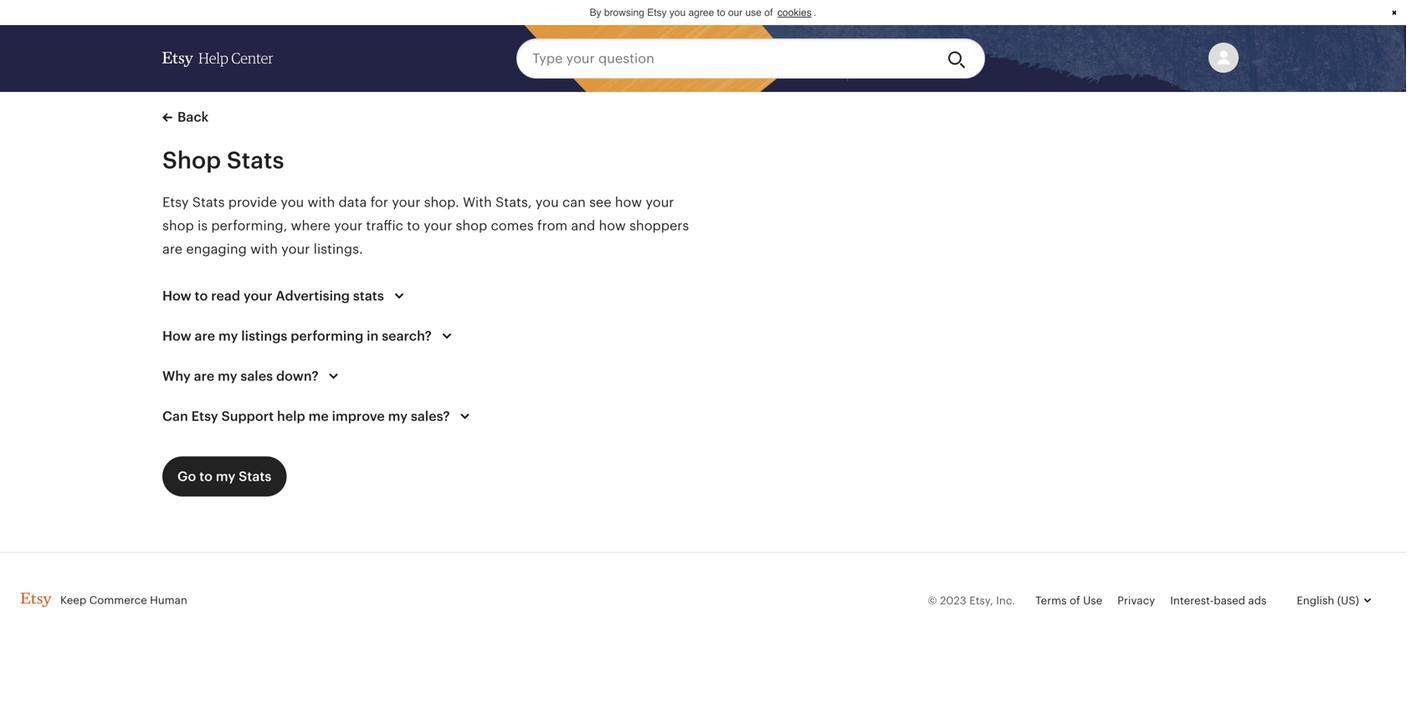 Task type: locate. For each thing, give the bounding box(es) containing it.
how are my listings performing in search? button
[[147, 316, 472, 357]]

with down "performing," on the left top of page
[[250, 242, 278, 257]]

to inside etsy stats provide you with data for your shop. with stats, you can see how your shop is performing, where your traffic to your shop comes from and how shoppers are engaging with your listings.
[[407, 218, 420, 234]]

how
[[615, 195, 642, 210], [599, 218, 626, 234]]

are
[[162, 242, 183, 257], [195, 329, 215, 344], [194, 369, 214, 384]]

provide
[[228, 195, 277, 210]]

your right read
[[244, 289, 272, 304]]

are inside etsy stats provide you with data for your shop. with stats, you can see how your shop is performing, where your traffic to your shop comes from and how shoppers are engaging with your listings.
[[162, 242, 183, 257]]

stats
[[227, 147, 284, 174], [192, 195, 225, 210], [239, 470, 272, 485]]

0 vertical spatial stats
[[227, 147, 284, 174]]

can etsy support help me improve my sales? button
[[147, 397, 490, 437]]

search?
[[382, 329, 432, 344]]

support
[[221, 409, 274, 424]]

1 vertical spatial of
[[1070, 595, 1080, 608]]

you inside cookie consent dialog
[[670, 7, 686, 18]]

you left agree
[[670, 7, 686, 18]]

use
[[1083, 595, 1103, 608]]

0 horizontal spatial you
[[281, 195, 304, 210]]

of left use
[[1070, 595, 1080, 608]]

your
[[392, 195, 421, 210], [646, 195, 674, 210], [334, 218, 363, 234], [424, 218, 452, 234], [281, 242, 310, 257], [244, 289, 272, 304]]

center
[[231, 50, 273, 67]]

etsy right can
[[191, 409, 218, 424]]

etsy inside cookie consent dialog
[[647, 7, 667, 18]]

you for etsy
[[670, 7, 686, 18]]

to left our
[[717, 7, 725, 18]]

0 vertical spatial of
[[764, 7, 773, 18]]

comes
[[491, 218, 534, 234]]

how up why
[[162, 329, 191, 344]]

my for stats
[[216, 470, 235, 485]]

to
[[717, 7, 725, 18], [407, 218, 420, 234], [195, 289, 208, 304], [199, 470, 213, 485]]

human
[[150, 595, 187, 607]]

shop
[[162, 218, 194, 234], [456, 218, 487, 234]]

and
[[571, 218, 595, 234]]

0 horizontal spatial etsy
[[162, 195, 189, 210]]

stats for etsy
[[192, 195, 225, 210]]

data
[[339, 195, 367, 210]]

my for sales
[[218, 369, 237, 384]]

listings.
[[314, 242, 363, 257]]

0 horizontal spatial shop
[[162, 218, 194, 234]]

1 horizontal spatial of
[[1070, 595, 1080, 608]]

listings
[[241, 329, 287, 344]]

can
[[162, 409, 188, 424]]

are right why
[[194, 369, 214, 384]]

you
[[670, 7, 686, 18], [281, 195, 304, 210], [535, 195, 559, 210]]

go to my stats
[[177, 470, 272, 485]]

by
[[590, 7, 601, 18]]

cookie consent dialog
[[0, 0, 1406, 25]]

stats up is
[[192, 195, 225, 210]]

of
[[764, 7, 773, 18], [1070, 595, 1080, 608]]

you for provide
[[281, 195, 304, 210]]

stats for shop
[[227, 147, 284, 174]]

etsy image
[[162, 52, 193, 67]]

are left engaging
[[162, 242, 183, 257]]

of right the use
[[764, 7, 773, 18]]

my for listings
[[218, 329, 238, 344]]

shop left is
[[162, 218, 194, 234]]

privacy
[[1118, 595, 1155, 608]]

2 horizontal spatial you
[[670, 7, 686, 18]]

1 how from the top
[[162, 289, 191, 304]]

1 shop from the left
[[162, 218, 194, 234]]

traffic
[[366, 218, 403, 234]]

0 horizontal spatial of
[[764, 7, 773, 18]]

0 vertical spatial how
[[615, 195, 642, 210]]

stats
[[353, 289, 384, 304]]

help center link
[[162, 35, 273, 82]]

1 vertical spatial how
[[599, 218, 626, 234]]

my right go
[[216, 470, 235, 485]]

cookies link
[[776, 5, 814, 20]]

2 horizontal spatial etsy
[[647, 7, 667, 18]]

how to read your advertising stats button
[[147, 276, 424, 316]]

0 horizontal spatial with
[[250, 242, 278, 257]]

how down see
[[599, 218, 626, 234]]

1 horizontal spatial with
[[308, 195, 335, 210]]

shop down "with"
[[456, 218, 487, 234]]

1 vertical spatial how
[[162, 329, 191, 344]]

terms of use
[[1035, 595, 1103, 608]]

keep
[[60, 595, 86, 607]]

0 vertical spatial with
[[308, 195, 335, 210]]

ads
[[1248, 595, 1267, 608]]

how left read
[[162, 289, 191, 304]]

1 horizontal spatial etsy
[[191, 409, 218, 424]]

why are my sales down? button
[[147, 357, 359, 397]]

my
[[218, 329, 238, 344], [218, 369, 237, 384], [388, 409, 408, 424], [216, 470, 235, 485]]

down?
[[276, 369, 319, 384]]

stats inside etsy stats provide you with data for your shop. with stats, you can see how your shop is performing, where your traffic to your shop comes from and how shoppers are engaging with your listings.
[[192, 195, 225, 210]]

your inside dropdown button
[[244, 289, 272, 304]]

go to my stats link
[[162, 457, 287, 497]]

read
[[211, 289, 240, 304]]

our
[[728, 7, 743, 18]]

0 vertical spatial are
[[162, 242, 183, 257]]

based
[[1214, 595, 1245, 608]]

etsy,
[[969, 595, 993, 608]]

etsy right browsing
[[647, 7, 667, 18]]

1 horizontal spatial you
[[535, 195, 559, 210]]

to right go
[[199, 470, 213, 485]]

1 vertical spatial stats
[[192, 195, 225, 210]]

back
[[177, 110, 209, 125]]

help
[[198, 50, 228, 67]]

etsy
[[647, 7, 667, 18], [162, 195, 189, 210], [191, 409, 218, 424]]

you up from
[[535, 195, 559, 210]]

use
[[745, 7, 762, 18]]

©
[[928, 595, 937, 608]]

etsy down shop
[[162, 195, 189, 210]]

how
[[162, 289, 191, 304], [162, 329, 191, 344]]

commerce
[[89, 595, 147, 607]]

0 vertical spatial etsy
[[647, 7, 667, 18]]

your down the where
[[281, 242, 310, 257]]

sales
[[241, 369, 273, 384]]

shop.
[[424, 195, 459, 210]]

to inside dropdown button
[[195, 289, 208, 304]]

2 how from the top
[[162, 329, 191, 344]]

None search field
[[517, 39, 985, 79]]

stats down the 'support'
[[239, 470, 272, 485]]

© 2023 etsy, inc.
[[928, 595, 1015, 608]]

0 vertical spatial how
[[162, 289, 191, 304]]

etsy stats provide you with data for your shop. with stats, you can see how your shop is performing, where your traffic to your shop comes from and how shoppers are engaging with your listings.
[[162, 195, 689, 257]]

why are my sales down?
[[162, 369, 319, 384]]

© 2023 etsy, inc. link
[[928, 595, 1015, 608]]

2 vertical spatial are
[[194, 369, 214, 384]]

2 vertical spatial etsy
[[191, 409, 218, 424]]

to left read
[[195, 289, 208, 304]]

advertising
[[276, 289, 350, 304]]

stats up provide
[[227, 147, 284, 174]]

shoppers
[[629, 218, 689, 234]]

my left listings
[[218, 329, 238, 344]]

how right see
[[615, 195, 642, 210]]

1 horizontal spatial shop
[[456, 218, 487, 234]]

stats,
[[496, 195, 532, 210]]

1 vertical spatial are
[[195, 329, 215, 344]]

interest-based ads link
[[1170, 595, 1267, 608]]

with
[[308, 195, 335, 210], [250, 242, 278, 257]]

are down read
[[195, 329, 215, 344]]

with up the where
[[308, 195, 335, 210]]

browsing
[[604, 7, 644, 18]]

your down shop. at the left top of the page
[[424, 218, 452, 234]]

you up the where
[[281, 195, 304, 210]]

to right traffic
[[407, 218, 420, 234]]

where
[[291, 218, 330, 234]]

my left sales
[[218, 369, 237, 384]]

1 vertical spatial etsy
[[162, 195, 189, 210]]



Task type: describe. For each thing, give the bounding box(es) containing it.
improve
[[332, 409, 385, 424]]

how to read your advertising stats
[[162, 289, 384, 304]]

how for how to read your advertising stats
[[162, 289, 191, 304]]

shop stats
[[162, 147, 284, 174]]

is
[[197, 218, 208, 234]]

interest-
[[1170, 595, 1214, 608]]

how for how are my listings performing in search?
[[162, 329, 191, 344]]

terms
[[1035, 595, 1067, 608]]

in
[[367, 329, 379, 344]]

engaging
[[186, 242, 247, 257]]

english
[[1297, 595, 1335, 608]]

from
[[537, 218, 568, 234]]

privacy link
[[1118, 595, 1155, 608]]

to inside cookie consent dialog
[[717, 7, 725, 18]]

interest-based ads
[[1170, 595, 1267, 608]]

my left 'sales?'
[[388, 409, 408, 424]]

for
[[370, 195, 388, 210]]

sales?
[[411, 409, 450, 424]]

keep commerce human
[[60, 595, 187, 607]]

your down data
[[334, 218, 363, 234]]

etsy inside dropdown button
[[191, 409, 218, 424]]

2023
[[940, 595, 967, 608]]

etsy inside etsy stats provide you with data for your shop. with stats, you can see how your shop is performing, where your traffic to your shop comes from and how shoppers are engaging with your listings.
[[162, 195, 189, 210]]

me
[[309, 409, 329, 424]]

go
[[177, 470, 196, 485]]

back link
[[162, 107, 209, 127]]

inc.
[[996, 595, 1015, 608]]

etsy image
[[20, 593, 52, 608]]

are for why
[[194, 369, 214, 384]]

are for how
[[195, 329, 215, 344]]

agree
[[689, 7, 714, 18]]

can
[[562, 195, 586, 210]]

.
[[814, 7, 816, 18]]

1 vertical spatial with
[[250, 242, 278, 257]]

by browsing etsy you agree to our use of cookies .
[[590, 7, 816, 18]]

help
[[277, 409, 305, 424]]

shop
[[162, 147, 221, 174]]

2 vertical spatial stats
[[239, 470, 272, 485]]

of inside cookie consent dialog
[[764, 7, 773, 18]]

see
[[589, 195, 611, 210]]

how are my listings performing in search?
[[162, 329, 432, 344]]

Type your question search field
[[517, 39, 934, 79]]

2 shop from the left
[[456, 218, 487, 234]]

help center
[[198, 50, 273, 67]]

english (us)
[[1297, 595, 1359, 608]]

terms of use link
[[1035, 595, 1103, 608]]

(us)
[[1337, 595, 1359, 608]]

cookies
[[778, 7, 812, 18]]

your up shoppers
[[646, 195, 674, 210]]

performing,
[[211, 218, 287, 234]]

english (us) button
[[1282, 581, 1386, 622]]

with
[[463, 195, 492, 210]]

can etsy support help me improve my sales?
[[162, 409, 450, 424]]

your right for
[[392, 195, 421, 210]]

why
[[162, 369, 191, 384]]

performing
[[291, 329, 363, 344]]



Task type: vqa. For each thing, say whether or not it's contained in the screenshot.
English (US)
yes



